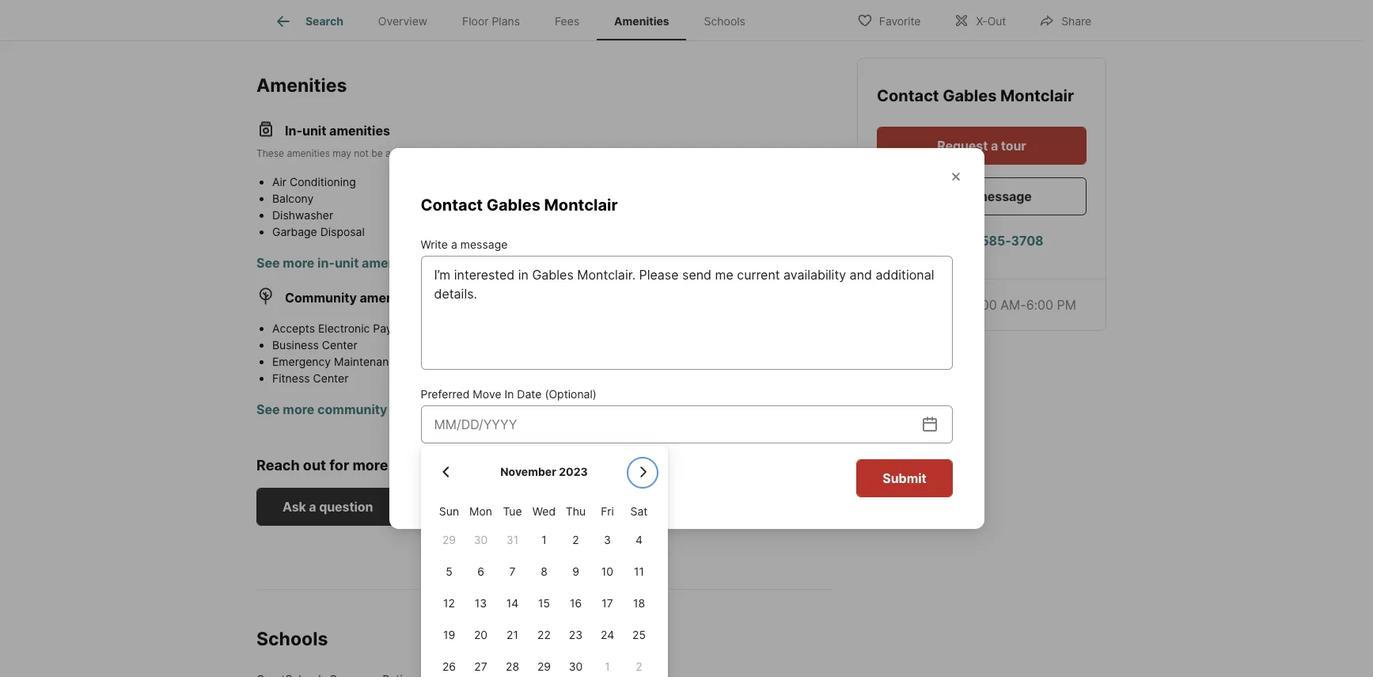Task type: locate. For each thing, give the bounding box(es) containing it.
message inside button
[[977, 188, 1032, 204]]

access up preferred move in date (optional) text field on the bottom of page
[[654, 388, 692, 401]]

0 horizontal spatial internet
[[336, 388, 377, 401]]

in
[[647, 242, 657, 255], [505, 387, 514, 401]]

1 internet from the left
[[336, 388, 377, 401]]

6:00
[[1027, 296, 1054, 312]]

gables up write a message
[[487, 196, 541, 215]]

amenities down the in- at the left top of page
[[287, 147, 330, 159]]

0 vertical spatial contact
[[877, 86, 940, 105]]

2 down sat nov 25 2023 cell
[[636, 660, 643, 673]]

14
[[507, 597, 519, 610]]

1 vertical spatial 1
[[605, 660, 610, 673]]

12
[[443, 597, 455, 610]]

community amenities
[[285, 290, 421, 306]]

montclair inside dialog
[[544, 196, 618, 215]]

1 vertical spatial montclair
[[544, 196, 618, 215]]

1 vertical spatial amenities
[[287, 147, 330, 159]]

(404) 585-3708
[[943, 232, 1044, 248]]

fri
[[601, 504, 614, 518]]

fri dec 01 2023 cell
[[605, 660, 610, 673]]

sat nov 04 2023 cell
[[624, 524, 655, 556]]

center down electronic
[[322, 338, 358, 352]]

washer & dryer in unit
[[563, 242, 681, 255]]

a right write
[[451, 238, 458, 251]]

unit right every
[[470, 147, 487, 159]]

center up speed
[[313, 371, 349, 385]]

grid
[[434, 459, 655, 677]]

0 vertical spatial amenities
[[615, 14, 670, 28]]

open
[[888, 296, 920, 312]]

0 horizontal spatial schools
[[257, 628, 328, 650]]

0 vertical spatial schools
[[704, 14, 746, 28]]

thu nov 30 2023 cell
[[560, 651, 592, 677]]

1 vertical spatial message
[[461, 238, 508, 251]]

internet right wireless
[[610, 388, 651, 401]]

1 down fri nov 24 2023 cell
[[605, 660, 610, 673]]

1 vertical spatial schools
[[257, 628, 328, 650]]

gables up request
[[943, 86, 997, 105]]

0 vertical spatial for
[[428, 147, 440, 159]]

0 horizontal spatial montclair
[[544, 196, 618, 215]]

25
[[633, 628, 646, 642]]

mon nov 27 2023 cell
[[465, 651, 497, 677]]

for right out
[[330, 457, 349, 474]]

message up 585-
[[977, 188, 1032, 204]]

refrigerator
[[563, 208, 626, 222]]

1 vertical spatial amenities
[[257, 75, 347, 97]]

tab list
[[257, 0, 776, 40]]

garden
[[272, 242, 311, 255]]

message for write a message
[[461, 238, 508, 251]]

1 vertical spatial contact gables montclair
[[421, 196, 618, 215]]

internet down the maintenance
[[336, 388, 377, 401]]

1 horizontal spatial schools
[[704, 14, 746, 28]]

1 horizontal spatial message
[[977, 188, 1032, 204]]

ask a question button
[[257, 487, 399, 525]]

write a message
[[421, 238, 508, 251]]

wed nov 29 2023 cell
[[529, 651, 560, 677]]

15
[[538, 597, 550, 610]]

a left "tour" on the top of page
[[991, 137, 999, 153]]

access down the maintenance
[[380, 388, 418, 401]]

be
[[372, 147, 383, 159]]

schools
[[704, 14, 746, 28], [257, 628, 328, 650]]

0 horizontal spatial for
[[330, 457, 349, 474]]

amenities up 'payments'
[[360, 290, 421, 306]]

tue nov 14 2023 cell
[[497, 588, 529, 619]]

1 vertical spatial 2
[[636, 660, 643, 673]]

&
[[605, 242, 612, 255]]

19
[[443, 628, 455, 642]]

search
[[306, 14, 344, 28]]

schools tab
[[687, 2, 763, 40]]

2 vertical spatial amenities
[[360, 290, 421, 306]]

gables inside dialog
[[487, 196, 541, 215]]

2 row from the top
[[434, 524, 655, 556]]

1 row from the top
[[434, 504, 655, 524]]

montclair up washer
[[544, 196, 618, 215]]

sat nov 18 2023 cell
[[624, 588, 655, 619]]

fri nov 24 2023 cell
[[592, 619, 624, 651]]

0 horizontal spatial contact gables montclair
[[421, 196, 618, 215]]

row group
[[434, 524, 655, 677]]

0 vertical spatial unit
[[302, 123, 327, 139]]

1 horizontal spatial 1
[[605, 660, 610, 673]]

grid inside contact gables montclair dialog
[[434, 459, 655, 677]]

0 horizontal spatial unit
[[302, 123, 327, 139]]

1 horizontal spatial for
[[428, 147, 440, 159]]

585-
[[981, 232, 1012, 248]]

0 vertical spatial montclair
[[1001, 86, 1075, 105]]

for left every
[[428, 147, 440, 159]]

1 horizontal spatial in
[[647, 242, 657, 255]]

1 horizontal spatial contact
[[877, 86, 940, 105]]

0 horizontal spatial 1
[[542, 533, 547, 547]]

11
[[634, 565, 645, 578]]

1 horizontal spatial amenities
[[615, 14, 670, 28]]

2 inside cell
[[573, 533, 579, 547]]

a right ask
[[309, 498, 316, 514]]

1 vertical spatial for
[[330, 457, 349, 474]]

1 horizontal spatial unit
[[470, 147, 487, 159]]

favorite
[[880, 14, 921, 27]]

1 vertical spatial in
[[505, 387, 514, 401]]

1 horizontal spatial access
[[654, 388, 692, 401]]

a inside button
[[966, 188, 974, 204]]

1 down wed
[[542, 533, 547, 547]]

0 horizontal spatial gables
[[487, 196, 541, 215]]

message inside contact gables montclair dialog
[[461, 238, 508, 251]]

contact inside dialog
[[421, 196, 483, 215]]

20
[[474, 628, 488, 642]]

0 horizontal spatial amenities
[[257, 75, 347, 97]]

fri nov 17 2023 cell
[[592, 588, 624, 619]]

wed nov 08 2023 cell
[[529, 556, 560, 588]]

sun nov 19 2023 cell
[[434, 619, 465, 651]]

contact gables montclair up write a message
[[421, 196, 618, 215]]

sat dec 02 2023 cell
[[636, 660, 643, 673]]

mon nov 20 2023 cell
[[465, 619, 497, 651]]

28
[[506, 660, 519, 673]]

ask
[[283, 498, 306, 514]]

thu nov 23 2023 cell
[[560, 619, 592, 651]]

(optional)
[[545, 387, 597, 401]]

1 horizontal spatial internet
[[610, 388, 651, 401]]

reach out for more information
[[257, 457, 473, 474]]

1 inside "cell"
[[542, 533, 547, 547]]

in-
[[285, 123, 302, 139]]

sun
[[439, 504, 459, 518]]

sat nov 25 2023 cell
[[624, 619, 655, 651]]

in left unit
[[647, 242, 657, 255]]

1
[[542, 533, 547, 547], [605, 660, 610, 673]]

1 horizontal spatial contact gables montclair
[[877, 86, 1075, 105]]

0 horizontal spatial 2
[[573, 533, 579, 547]]

contact up request
[[877, 86, 940, 105]]

tub
[[314, 242, 333, 255]]

these
[[257, 147, 284, 159]]

1 vertical spatial gables
[[487, 196, 541, 215]]

23
[[569, 628, 583, 642]]

electronic
[[318, 321, 370, 335]]

wireless internet access
[[563, 388, 692, 401]]

amenities
[[615, 14, 670, 28], [257, 75, 347, 97]]

more
[[353, 457, 388, 474]]

2 for sat dec 02 2023 cell
[[636, 660, 643, 673]]

5 row from the top
[[434, 619, 655, 651]]

center
[[322, 338, 358, 352], [313, 371, 349, 385]]

I'm interested in Gables Montclair. Please send me current availability and additional details. text field
[[434, 265, 940, 360]]

amenities up not
[[329, 123, 390, 139]]

in left date
[[505, 387, 514, 401]]

grid containing november 2023
[[434, 459, 655, 677]]

garbage
[[272, 225, 317, 238]]

fees
[[555, 14, 580, 28]]

fitness
[[272, 371, 310, 385]]

a inside dialog
[[451, 238, 458, 251]]

row group containing 1
[[434, 524, 655, 677]]

date
[[517, 387, 542, 401]]

x-out button
[[941, 4, 1020, 36]]

0 horizontal spatial message
[[461, 238, 508, 251]]

fri nov 10 2023 cell
[[592, 556, 624, 588]]

access inside accepts electronic payments business center emergency maintenance fitness center high speed internet access
[[380, 388, 418, 401]]

dryer
[[615, 242, 644, 255]]

question
[[319, 498, 373, 514]]

message
[[977, 188, 1032, 204], [461, 238, 508, 251]]

amenities right fees tab
[[615, 14, 670, 28]]

row containing 1
[[434, 524, 655, 556]]

0 horizontal spatial in
[[505, 387, 514, 401]]

speed
[[300, 388, 333, 401]]

amenities up the in- at the left top of page
[[257, 75, 347, 97]]

amenities tab
[[597, 2, 687, 40]]

tue
[[503, 504, 522, 518]]

a right send
[[966, 188, 974, 204]]

contact gables montclair up the request a tour
[[877, 86, 1075, 105]]

ask a question
[[283, 498, 373, 514]]

0 vertical spatial 2
[[573, 533, 579, 547]]

0 horizontal spatial access
[[380, 388, 418, 401]]

3 row from the top
[[434, 556, 655, 588]]

for
[[428, 147, 440, 159], [330, 457, 349, 474]]

tab list containing search
[[257, 0, 776, 40]]

row containing 26
[[434, 651, 655, 677]]

1 for wed nov 01 2023 "cell"
[[542, 533, 547, 547]]

1 vertical spatial contact
[[421, 196, 483, 215]]

request
[[938, 137, 988, 153]]

a for request
[[991, 137, 999, 153]]

contact up write a message
[[421, 196, 483, 215]]

montclair up "tour" on the top of page
[[1001, 86, 1075, 105]]

1 horizontal spatial gables
[[943, 86, 997, 105]]

unit up conditioning
[[302, 123, 327, 139]]

wed nov 01 2023 cell
[[529, 524, 560, 556]]

1 access from the left
[[380, 388, 418, 401]]

2 down thu
[[573, 533, 579, 547]]

floor plans tab
[[445, 2, 538, 40]]

row containing 19
[[434, 619, 655, 651]]

13
[[475, 597, 487, 610]]

0 vertical spatial message
[[977, 188, 1032, 204]]

dishwasher
[[272, 208, 334, 222]]

sun nov 12 2023 cell
[[434, 588, 465, 619]]

row
[[434, 504, 655, 524], [434, 524, 655, 556], [434, 556, 655, 588], [434, 588, 655, 619], [434, 619, 655, 651], [434, 651, 655, 677]]

4 row from the top
[[434, 588, 655, 619]]

air conditioning balcony dishwasher garbage disposal garden tub
[[272, 175, 365, 255]]

0 horizontal spatial contact
[[421, 196, 483, 215]]

tour
[[1001, 137, 1027, 153]]

18
[[633, 597, 645, 610]]

message right write
[[461, 238, 508, 251]]

17
[[602, 597, 613, 610]]

1 horizontal spatial 2
[[636, 660, 643, 673]]

sun nov 05 2023 cell
[[434, 556, 465, 588]]

tue nov 07 2023 cell
[[497, 556, 529, 588]]

community
[[285, 290, 357, 306]]

0 vertical spatial 1
[[542, 533, 547, 547]]

2
[[573, 533, 579, 547], [636, 660, 643, 673]]

6 row from the top
[[434, 651, 655, 677]]

a
[[991, 137, 999, 153], [966, 188, 974, 204], [451, 238, 458, 251], [309, 498, 316, 514]]

send a message button
[[877, 177, 1087, 215]]



Task type: describe. For each thing, give the bounding box(es) containing it.
wireless
[[563, 388, 607, 401]]

november 2023
[[501, 465, 588, 478]]

3708
[[1012, 232, 1044, 248]]

0 vertical spatial center
[[322, 338, 358, 352]]

request a tour
[[938, 137, 1027, 153]]

mon nov 06 2023 cell
[[465, 556, 497, 588]]

1 vertical spatial unit
[[470, 147, 487, 159]]

22
[[538, 628, 551, 642]]

open today: 10:00 am-6:00 pm
[[888, 296, 1077, 312]]

3
[[604, 533, 611, 547]]

thu nov 16 2023 cell
[[560, 588, 592, 619]]

information
[[392, 457, 473, 474]]

24
[[601, 628, 615, 642]]

send
[[932, 188, 964, 204]]

thu nov 02 2023 cell
[[560, 524, 592, 556]]

a for write
[[451, 238, 458, 251]]

balcony
[[272, 192, 314, 205]]

4
[[636, 533, 643, 547]]

search link
[[274, 12, 344, 31]]

sat nov 11 2023 cell
[[624, 556, 655, 588]]

call button
[[409, 487, 567, 525]]

a for send
[[966, 188, 974, 204]]

amenities inside tab
[[615, 14, 670, 28]]

mon nov 13 2023 cell
[[465, 588, 497, 619]]

sun nov 26 2023 cell
[[434, 651, 465, 677]]

may
[[333, 147, 352, 159]]

sat
[[631, 504, 648, 518]]

conditioning
[[290, 175, 356, 188]]

move
[[473, 387, 502, 401]]

tue nov 21 2023 cell
[[497, 619, 529, 651]]

today:
[[923, 296, 961, 312]]

2 for the thu nov 02 2023 cell
[[573, 533, 579, 547]]

floor plans
[[462, 14, 520, 28]]

microwave refrigerator
[[563, 192, 626, 222]]

disposal
[[320, 225, 365, 238]]

share
[[1062, 14, 1092, 27]]

overview tab
[[361, 2, 445, 40]]

row containing sun
[[434, 504, 655, 524]]

washer
[[563, 242, 602, 255]]

8
[[541, 565, 548, 578]]

0 vertical spatial amenities
[[329, 123, 390, 139]]

6
[[478, 565, 484, 578]]

thu
[[566, 504, 586, 518]]

fees tab
[[538, 2, 597, 40]]

floor
[[462, 14, 489, 28]]

favorite button
[[844, 4, 935, 36]]

not
[[354, 147, 369, 159]]

contact gables montclair inside dialog
[[421, 196, 618, 215]]

call
[[476, 498, 500, 514]]

10
[[602, 565, 614, 578]]

emergency
[[272, 355, 331, 368]]

in-unit amenities
[[285, 123, 390, 139]]

2023
[[559, 465, 588, 478]]

every
[[443, 147, 468, 159]]

(404) 585-3708 link
[[877, 221, 1087, 259]]

write
[[421, 238, 448, 251]]

these amenities may not be available for every unit
[[257, 147, 487, 159]]

request a tour button
[[877, 126, 1087, 164]]

mon
[[470, 504, 493, 518]]

row containing 5
[[434, 556, 655, 588]]

submit
[[883, 470, 927, 486]]

wed nov 22 2023 cell
[[529, 619, 560, 651]]

plans
[[492, 14, 520, 28]]

send a message
[[932, 188, 1032, 204]]

internet inside accepts electronic payments business center emergency maintenance fitness center high speed internet access
[[336, 388, 377, 401]]

fri nov 03 2023 cell
[[592, 524, 624, 556]]

26
[[443, 660, 456, 673]]

overview
[[378, 14, 428, 28]]

0 vertical spatial gables
[[943, 86, 997, 105]]

microwave
[[563, 192, 619, 205]]

0 vertical spatial contact gables montclair
[[877, 86, 1075, 105]]

thu nov 09 2023 cell
[[560, 556, 592, 588]]

preferred move in date (optional)
[[421, 387, 597, 401]]

message for send a message
[[977, 188, 1032, 204]]

2 internet from the left
[[610, 388, 651, 401]]

10:00
[[964, 296, 998, 312]]

accepts electronic payments business center emergency maintenance fitness center high speed internet access
[[272, 321, 425, 401]]

row group inside contact gables montclair dialog
[[434, 524, 655, 677]]

(404) 585-3708 button
[[877, 221, 1087, 259]]

wed nov 15 2023 cell
[[529, 588, 560, 619]]

share button
[[1026, 4, 1105, 36]]

high
[[272, 388, 297, 401]]

wed
[[533, 504, 556, 518]]

5
[[446, 565, 453, 578]]

x-out
[[977, 14, 1007, 27]]

1 vertical spatial center
[[313, 371, 349, 385]]

submit button
[[857, 459, 953, 497]]

amenities for community
[[360, 290, 421, 306]]

0 vertical spatial in
[[647, 242, 657, 255]]

21
[[507, 628, 519, 642]]

november
[[501, 465, 557, 478]]

row containing 12
[[434, 588, 655, 619]]

7
[[510, 565, 516, 578]]

in inside contact gables montclair dialog
[[505, 387, 514, 401]]

Preferred Move In Date (Optional) text field
[[434, 415, 921, 434]]

accepts
[[272, 321, 315, 335]]

1 horizontal spatial montclair
[[1001, 86, 1075, 105]]

16
[[570, 597, 582, 610]]

9
[[573, 565, 580, 578]]

maintenance
[[334, 355, 402, 368]]

2 access from the left
[[654, 388, 692, 401]]

29
[[538, 660, 551, 673]]

available
[[386, 147, 425, 159]]

am-
[[1001, 296, 1027, 312]]

x-
[[977, 14, 988, 27]]

schools inside tab
[[704, 14, 746, 28]]

a for ask
[[309, 498, 316, 514]]

unit
[[660, 242, 681, 255]]

amenities for these
[[287, 147, 330, 159]]

contact gables montclair dialog
[[389, 148, 985, 677]]

1 for fri dec 01 2023 cell
[[605, 660, 610, 673]]

tue nov 28 2023 cell
[[497, 651, 529, 677]]



Task type: vqa. For each thing, say whether or not it's contained in the screenshot.


